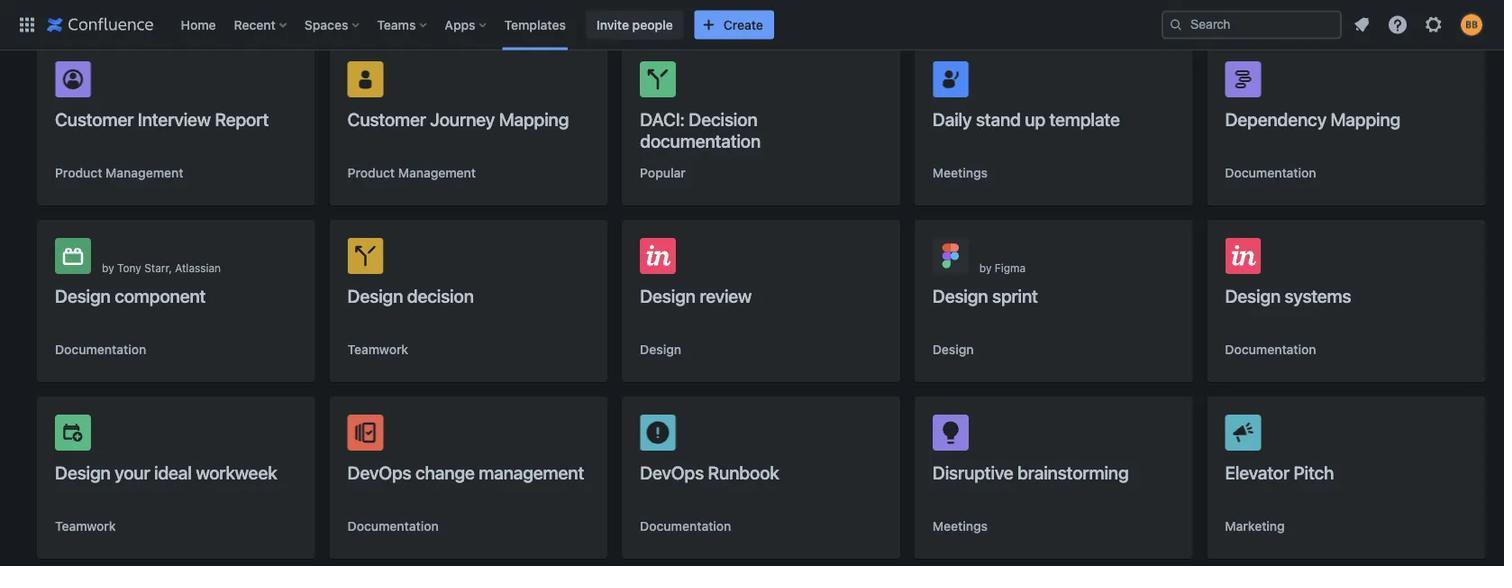 Task type: locate. For each thing, give the bounding box(es) containing it.
dependency mapping
[[1225, 108, 1401, 129]]

documentation for systems
[[1225, 342, 1317, 357]]

marketing
[[1225, 519, 1285, 534]]

1 product management from the left
[[55, 165, 183, 180]]

1 vertical spatial teamwork button
[[55, 517, 116, 535]]

documentation
[[1225, 165, 1317, 180], [55, 342, 146, 357], [1225, 342, 1317, 357], [348, 519, 439, 534], [640, 519, 731, 534]]

1 by from the left
[[102, 261, 114, 274]]

customer left journey at the left top of the page
[[348, 108, 426, 129]]

appswitcher icon image
[[16, 14, 38, 36]]

templates link
[[499, 10, 571, 39]]

runbook
[[708, 461, 779, 483]]

by left figma
[[980, 261, 992, 274]]

devops
[[348, 461, 411, 483], [640, 461, 704, 483]]

1 horizontal spatial product management button
[[348, 164, 476, 182]]

by tony starr, atlassian
[[102, 261, 221, 274]]

documentation button for runbook
[[640, 517, 731, 535]]

popular button
[[640, 164, 686, 182]]

2 product management button from the left
[[348, 164, 476, 182]]

dependency
[[1225, 108, 1327, 129]]

banner
[[0, 0, 1504, 50]]

design review
[[640, 285, 752, 306]]

product management for journey
[[348, 165, 476, 180]]

pitch
[[1294, 461, 1334, 483]]

2 meetings from the top
[[933, 519, 988, 534]]

meetings button for disruptive
[[933, 517, 988, 535]]

atlassian
[[175, 261, 221, 274]]

teamwork for decision
[[348, 342, 408, 357]]

2 meetings button from the top
[[933, 517, 988, 535]]

customer interview report
[[55, 108, 269, 129]]

devops for devops runbook
[[640, 461, 704, 483]]

1 horizontal spatial devops
[[640, 461, 704, 483]]

customer journey mapping
[[348, 108, 569, 129]]

documentation button down devops runbook
[[640, 517, 731, 535]]

product management button down customer journey mapping on the left top of page
[[348, 164, 476, 182]]

1 horizontal spatial by
[[980, 261, 992, 274]]

0 horizontal spatial mapping
[[499, 108, 569, 129]]

create
[[724, 17, 763, 32]]

meetings down disruptive
[[933, 519, 988, 534]]

1 horizontal spatial product
[[348, 165, 395, 180]]

teamwork down design decision
[[348, 342, 408, 357]]

0 horizontal spatial management
[[106, 165, 183, 180]]

design
[[55, 285, 111, 306], [348, 285, 403, 306], [640, 285, 696, 306], [933, 285, 988, 306], [1225, 285, 1281, 306], [640, 342, 681, 357], [933, 342, 974, 357], [55, 461, 111, 483]]

documentation button down the dependency
[[1225, 164, 1317, 182]]

documentation for change
[[348, 519, 439, 534]]

0 vertical spatial teamwork button
[[348, 341, 408, 359]]

meetings
[[933, 165, 988, 180], [933, 519, 988, 534]]

by left 'tony'
[[102, 261, 114, 274]]

documentation down design systems
[[1225, 342, 1317, 357]]

apps
[[445, 17, 476, 32]]

design button for design sprint
[[933, 341, 974, 359]]

design button down design sprint
[[933, 341, 974, 359]]

product for customer journey mapping
[[348, 165, 395, 180]]

documentation button for component
[[55, 341, 146, 359]]

management
[[106, 165, 183, 180], [398, 165, 476, 180]]

mapping right the dependency
[[1331, 108, 1401, 129]]

2 product management from the left
[[348, 165, 476, 180]]

disruptive
[[933, 461, 1014, 483]]

design left the "component"
[[55, 285, 111, 306]]

1 meetings button from the top
[[933, 164, 988, 182]]

product management
[[55, 165, 183, 180], [348, 165, 476, 180]]

2 devops from the left
[[640, 461, 704, 483]]

review
[[700, 285, 752, 306]]

1 devops from the left
[[348, 461, 411, 483]]

confluence image
[[47, 14, 154, 36], [47, 14, 154, 36]]

report
[[215, 108, 269, 129]]

design left your
[[55, 461, 111, 483]]

0 horizontal spatial customer
[[55, 108, 134, 129]]

mapping right journey at the left top of the page
[[499, 108, 569, 129]]

documentation down "design component"
[[55, 342, 146, 357]]

design button
[[640, 341, 681, 359], [933, 341, 974, 359]]

elevator pitch
[[1225, 461, 1334, 483]]

0 horizontal spatial product
[[55, 165, 102, 180]]

tony
[[117, 261, 141, 274]]

documentation button down the change at the left bottom of page
[[348, 517, 439, 535]]

customer for customer interview report
[[55, 108, 134, 129]]

daci:
[[640, 108, 685, 129]]

product management for interview
[[55, 165, 183, 180]]

management for journey
[[398, 165, 476, 180]]

0 horizontal spatial design button
[[640, 341, 681, 359]]

devops left the change at the left bottom of page
[[348, 461, 411, 483]]

teamwork button for your
[[55, 517, 116, 535]]

starr,
[[144, 261, 172, 274]]

design your ideal workweek
[[55, 461, 277, 483]]

meetings button
[[933, 164, 988, 182], [933, 517, 988, 535]]

home link
[[175, 10, 221, 39]]

2 customer from the left
[[348, 108, 426, 129]]

help icon image
[[1387, 14, 1409, 36]]

product management button
[[55, 164, 183, 182], [348, 164, 476, 182]]

stand
[[976, 108, 1021, 129]]

0 vertical spatial meetings button
[[933, 164, 988, 182]]

1 vertical spatial teamwork
[[55, 519, 116, 534]]

management down customer journey mapping on the left top of page
[[398, 165, 476, 180]]

documentation button
[[1225, 164, 1317, 182], [55, 341, 146, 359], [1225, 341, 1317, 359], [348, 517, 439, 535], [640, 517, 731, 535]]

documentation
[[640, 130, 761, 151]]

0 horizontal spatial teamwork
[[55, 519, 116, 534]]

ideal
[[154, 461, 192, 483]]

1 vertical spatial meetings button
[[933, 517, 988, 535]]

product management down customer interview report
[[55, 165, 183, 180]]

0 horizontal spatial by
[[102, 261, 114, 274]]

meetings down the daily
[[933, 165, 988, 180]]

design left systems
[[1225, 285, 1281, 306]]

devops runbook
[[640, 461, 779, 483]]

meetings button down the daily
[[933, 164, 988, 182]]

documentation for component
[[55, 342, 146, 357]]

your
[[115, 461, 150, 483]]

1 horizontal spatial teamwork
[[348, 342, 408, 357]]

up
[[1025, 108, 1046, 129]]

devops change management
[[348, 461, 584, 483]]

documentation button down design systems
[[1225, 341, 1317, 359]]

1 horizontal spatial mapping
[[1331, 108, 1401, 129]]

meetings button down disruptive
[[933, 517, 988, 535]]

product management button for interview
[[55, 164, 183, 182]]

product management button down customer interview report
[[55, 164, 183, 182]]

product
[[55, 165, 102, 180], [348, 165, 395, 180]]

1 horizontal spatial management
[[398, 165, 476, 180]]

design left decision
[[348, 285, 403, 306]]

teamwork button
[[348, 341, 408, 359], [55, 517, 116, 535]]

documentation down the change at the left bottom of page
[[348, 519, 439, 534]]

daci: decision documentation
[[640, 108, 761, 151]]

1 design button from the left
[[640, 341, 681, 359]]

2 product from the left
[[348, 165, 395, 180]]

0 horizontal spatial devops
[[348, 461, 411, 483]]

2 by from the left
[[980, 261, 992, 274]]

1 meetings from the top
[[933, 165, 988, 180]]

1 vertical spatial meetings
[[933, 519, 988, 534]]

1 product from the left
[[55, 165, 102, 180]]

1 customer from the left
[[55, 108, 134, 129]]

management down customer interview report
[[106, 165, 183, 180]]

devops left runbook
[[640, 461, 704, 483]]

mapping
[[499, 108, 569, 129], [1331, 108, 1401, 129]]

design down by figma
[[933, 285, 988, 306]]

2 management from the left
[[398, 165, 476, 180]]

create button
[[695, 10, 774, 39]]

1 horizontal spatial design button
[[933, 341, 974, 359]]

devops for devops change management
[[348, 461, 411, 483]]

1 horizontal spatial customer
[[348, 108, 426, 129]]

people
[[632, 17, 673, 32]]

teamwork down your
[[55, 519, 116, 534]]

design down design sprint
[[933, 342, 974, 357]]

1 product management button from the left
[[55, 164, 183, 182]]

0 vertical spatial meetings
[[933, 165, 988, 180]]

1 horizontal spatial product management
[[348, 165, 476, 180]]

spaces
[[305, 17, 348, 32]]

product for customer interview report
[[55, 165, 102, 180]]

product management down customer journey mapping on the left top of page
[[348, 165, 476, 180]]

0 vertical spatial teamwork
[[348, 342, 408, 357]]

documentation down devops runbook
[[640, 519, 731, 534]]

design left "review"
[[640, 285, 696, 306]]

spaces button
[[299, 10, 366, 39]]

design button down design review
[[640, 341, 681, 359]]

design button for design review
[[640, 341, 681, 359]]

2 design button from the left
[[933, 341, 974, 359]]

customer
[[55, 108, 134, 129], [348, 108, 426, 129]]

teams
[[377, 17, 416, 32]]

teamwork button down your
[[55, 517, 116, 535]]

invite people button
[[586, 10, 684, 39]]

0 horizontal spatial product management
[[55, 165, 183, 180]]

documentation down the dependency
[[1225, 165, 1317, 180]]

by for sprint
[[980, 261, 992, 274]]

customer left interview
[[55, 108, 134, 129]]

teamwork
[[348, 342, 408, 357], [55, 519, 116, 534]]

by
[[102, 261, 114, 274], [980, 261, 992, 274]]

0 horizontal spatial product management button
[[55, 164, 183, 182]]

teamwork button down design decision
[[348, 341, 408, 359]]

documentation button for systems
[[1225, 341, 1317, 359]]

design for design component
[[55, 285, 111, 306]]

1 horizontal spatial teamwork button
[[348, 341, 408, 359]]

design component
[[55, 285, 206, 306]]

0 horizontal spatial teamwork button
[[55, 517, 116, 535]]

documentation button down "design component"
[[55, 341, 146, 359]]

1 management from the left
[[106, 165, 183, 180]]

journey
[[430, 108, 495, 129]]



Task type: describe. For each thing, give the bounding box(es) containing it.
apps button
[[439, 10, 494, 39]]

workweek
[[196, 461, 277, 483]]

1 mapping from the left
[[499, 108, 569, 129]]

decision
[[407, 285, 474, 306]]

documentation for mapping
[[1225, 165, 1317, 180]]

meetings for disruptive
[[933, 519, 988, 534]]

brainstorming
[[1018, 461, 1129, 483]]

meetings for daily
[[933, 165, 988, 180]]

recent button
[[229, 10, 294, 39]]

teams button
[[372, 10, 434, 39]]

popular
[[640, 165, 686, 180]]

invite
[[597, 17, 629, 32]]

disruptive brainstorming
[[933, 461, 1129, 483]]

design systems
[[1225, 285, 1352, 306]]

templates
[[504, 17, 566, 32]]

documentation button for change
[[348, 517, 439, 535]]

by for component
[[102, 261, 114, 274]]

meetings button for daily
[[933, 164, 988, 182]]

banner containing home
[[0, 0, 1504, 50]]

notification icon image
[[1351, 14, 1373, 36]]

design sprint
[[933, 285, 1038, 306]]

management
[[479, 461, 584, 483]]

design for design review
[[640, 285, 696, 306]]

marketing button
[[1225, 517, 1285, 535]]

teamwork for your
[[55, 519, 116, 534]]

settings icon image
[[1423, 14, 1445, 36]]

customer for customer journey mapping
[[348, 108, 426, 129]]

component
[[115, 285, 206, 306]]

systems
[[1285, 285, 1352, 306]]

template
[[1050, 108, 1120, 129]]

management for interview
[[106, 165, 183, 180]]

figma
[[995, 261, 1026, 274]]

design for design sprint
[[933, 285, 988, 306]]

design for design systems
[[1225, 285, 1281, 306]]

home
[[181, 17, 216, 32]]

design for design your ideal workweek
[[55, 461, 111, 483]]

daily stand up template
[[933, 108, 1120, 129]]

2 mapping from the left
[[1331, 108, 1401, 129]]

change
[[415, 461, 475, 483]]

recent
[[234, 17, 276, 32]]

teamwork button for decision
[[348, 341, 408, 359]]

design decision
[[348, 285, 474, 306]]

search image
[[1169, 18, 1183, 32]]

design down design review
[[640, 342, 681, 357]]

documentation button for mapping
[[1225, 164, 1317, 182]]

daily
[[933, 108, 972, 129]]

invite people
[[597, 17, 673, 32]]

Search field
[[1162, 10, 1342, 39]]

global element
[[11, 0, 1162, 50]]

elevator
[[1225, 461, 1290, 483]]

product management button for journey
[[348, 164, 476, 182]]

sprint
[[992, 285, 1038, 306]]

design for design decision
[[348, 285, 403, 306]]

by figma
[[980, 261, 1026, 274]]

decision
[[689, 108, 758, 129]]

documentation for runbook
[[640, 519, 731, 534]]

interview
[[138, 108, 211, 129]]



Task type: vqa. For each thing, say whether or not it's contained in the screenshot.


